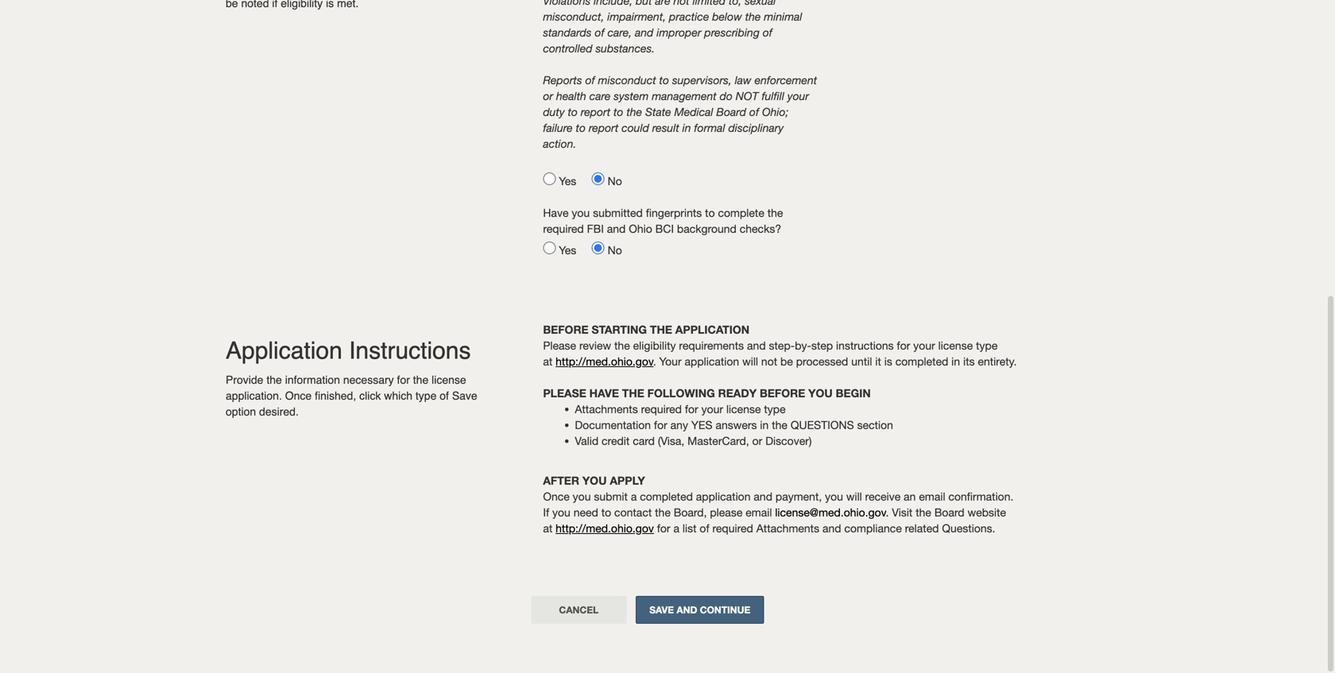 Task type: describe. For each thing, give the bounding box(es) containing it.
the for application
[[650, 325, 672, 338]]

include,
[[594, 0, 633, 9]]

for up yes
[[685, 404, 698, 417]]

eligibility
[[633, 341, 676, 354]]

and for submitted
[[607, 224, 626, 237]]

an
[[904, 492, 916, 505]]

mastercard,
[[688, 436, 749, 449]]

in inside "reports of misconduct to supervisors, law enforcement or health care system management do not fulfill your duty to report to the state medical board of ohio; failure to report could result in formal disciplinary action."
[[682, 123, 691, 136]]

the inside have you submitted fingerprints to complete the required fbi and ohio bci background checks?
[[767, 208, 783, 221]]

but
[[636, 0, 652, 9]]

board,
[[674, 507, 707, 521]]

begin
[[836, 388, 871, 401]]

duty
[[543, 107, 565, 120]]

click
[[359, 391, 381, 404]]

of inside provide the information necessary for the license application. once finished, click which type of save option desired.
[[440, 391, 449, 404]]

1 horizontal spatial attachments
[[756, 523, 819, 536]]

failure
[[543, 123, 573, 136]]

or inside please have the following ready before you begin attachments required for your license type documentation for any yes answers in the questions section valid credit card (visa, mastercard, or discover)
[[752, 436, 762, 449]]

at inside . visit the board website at
[[543, 523, 553, 536]]

to down system
[[614, 107, 623, 120]]

a inside after you apply once you submit a completed application and payment, you will receive an email confirmation. if you need to contact the board, please email
[[631, 492, 637, 505]]

ohio;
[[762, 107, 789, 120]]

required inside please have the following ready before you begin attachments required for your license type documentation for any yes answers in the questions section valid credit card (visa, mastercard, or discover)
[[641, 404, 682, 417]]

visit
[[892, 507, 913, 521]]

your inside please have the following ready before you begin attachments required for your license type documentation for any yes answers in the questions section valid credit card (visa, mastercard, or discover)
[[701, 404, 723, 417]]

disciplinary
[[728, 123, 784, 136]]

please
[[543, 341, 576, 354]]

the inside after you apply once you submit a completed application and payment, you will receive an email confirmation. if you need to contact the board, please email
[[655, 507, 671, 521]]

for left list
[[657, 523, 670, 536]]

the up the application.
[[267, 375, 282, 388]]

background
[[677, 224, 737, 237]]

2 horizontal spatial in
[[952, 356, 960, 370]]

yes for first "no" "radio" from the top
[[559, 176, 589, 189]]

after you apply once you submit a completed application and payment, you will receive an email confirmation. if you need to contact the board, please email
[[543, 476, 1014, 521]]

section
[[857, 420, 893, 433]]

2 no radio from the top
[[592, 243, 605, 256]]

have
[[543, 208, 569, 221]]

instructions
[[836, 341, 894, 354]]

to,
[[729, 0, 742, 9]]

documentation
[[575, 420, 651, 433]]

not
[[736, 91, 759, 104]]

type inside provide the information necessary for the license application. once finished, click which type of save option desired.
[[416, 391, 437, 404]]

the inside please have the following ready before you begin attachments required for your license type documentation for any yes answers in the questions section valid credit card (visa, mastercard, or discover)
[[772, 420, 788, 433]]

finished,
[[315, 391, 356, 404]]

http://med.ohio.gov for http://med.ohio.gov for a list of required attachments and compliance related questions.
[[556, 523, 654, 536]]

fulfill
[[762, 91, 784, 104]]

0 vertical spatial email
[[919, 492, 945, 505]]

and for apply
[[754, 492, 772, 505]]

or inside "reports of misconduct to supervisors, law enforcement or health care system management do not fulfill your duty to report to the state medical board of ohio; failure to report could result in formal disciplinary action."
[[543, 91, 553, 104]]

you up the need
[[573, 492, 591, 505]]

submitted
[[593, 208, 643, 221]]

before starting the application please review the eligibility requirements and step-by-step instructions for your license type at
[[543, 325, 998, 370]]

law
[[735, 75, 752, 88]]

2 http://med.ohio.gov link from the top
[[556, 523, 654, 536]]

yes radio for 2nd "no" "radio" from the top of the page
[[543, 243, 556, 256]]

below
[[712, 12, 742, 25]]

please
[[543, 388, 586, 401]]

your for for
[[913, 341, 935, 354]]

option
[[226, 407, 256, 420]]

and for the
[[747, 341, 766, 354]]

please
[[710, 507, 743, 521]]

bci
[[655, 224, 674, 237]]

it
[[875, 356, 881, 370]]

payment,
[[776, 492, 822, 505]]

yes
[[691, 420, 713, 433]]

before inside please have the following ready before you begin attachments required for your license type documentation for any yes answers in the questions section valid credit card (visa, mastercard, or discover)
[[760, 388, 805, 401]]

care,
[[608, 27, 632, 41]]

to right failure
[[576, 123, 586, 136]]

no for 2nd "no" "radio" from the top of the page
[[608, 245, 622, 258]]

0 horizontal spatial email
[[746, 507, 772, 521]]

contact
[[614, 507, 652, 521]]

application.
[[226, 391, 282, 404]]

its
[[963, 356, 975, 370]]

please have the following ready before you begin attachments required for your license type documentation for any yes answers in the questions section valid credit card (visa, mastercard, or discover)
[[543, 388, 899, 449]]

for inside before starting the application please review the eligibility requirements and step-by-step instructions for your license type at
[[897, 341, 910, 354]]

are
[[655, 0, 670, 9]]

your
[[659, 356, 682, 370]]

provide the information necessary for the license application. once finished, click which type of save option desired.
[[226, 375, 477, 420]]

impairment,
[[607, 12, 666, 25]]

step
[[811, 341, 833, 354]]

application inside after you apply once you submit a completed application and payment, you will receive an email confirmation. if you need to contact the board, please email
[[696, 492, 751, 505]]

yes for 2nd "no" "radio" from the top of the page
[[559, 245, 589, 258]]

until
[[851, 356, 872, 370]]

you up license@med.ohio.gov link
[[825, 492, 843, 505]]

care
[[589, 91, 611, 104]]

0 vertical spatial report
[[581, 107, 610, 120]]

if
[[543, 507, 549, 521]]

attachments inside please have the following ready before you begin attachments required for your license type documentation for any yes answers in the questions section valid credit card (visa, mastercard, or discover)
[[575, 404, 638, 417]]

violations
[[543, 0, 591, 9]]

checks?
[[740, 224, 781, 237]]

you inside after you apply once you submit a completed application and payment, you will receive an email confirmation. if you need to contact the board, please email
[[582, 476, 607, 489]]

the inside violations include, but are not limited to, sexual misconduct, impairment, practice below the minimal standards of care, and improper prescribing of controlled substances.
[[745, 12, 761, 25]]

state
[[645, 107, 671, 120]]

0 vertical spatial application
[[685, 356, 739, 370]]

http://med.ohio.gov for a list of required attachments and compliance related questions.
[[556, 523, 995, 536]]

application
[[675, 325, 750, 338]]

requirements
[[679, 341, 744, 354]]

health
[[556, 91, 586, 104]]

following
[[647, 388, 715, 401]]

http://med.ohio.gov . your application will not be processed until it is completed in its entirety.
[[556, 356, 1017, 370]]

provide
[[226, 375, 263, 388]]

of up the disciplinary
[[749, 107, 759, 120]]

of right list
[[700, 523, 709, 536]]

compliance
[[844, 523, 902, 536]]

1 no radio from the top
[[592, 174, 605, 187]]

action.
[[543, 139, 576, 152]]

review
[[579, 341, 611, 354]]

type inside before starting the application please review the eligibility requirements and step-by-step instructions for your license type at
[[976, 341, 998, 354]]

violations include, but are not limited to, sexual misconduct, impairment, practice below the minimal standards of care, and improper prescribing of controlled substances.
[[543, 0, 802, 56]]

completed inside after you apply once you submit a completed application and payment, you will receive an email confirmation. if you need to contact the board, please email
[[640, 492, 693, 505]]

required inside have you submitted fingerprints to complete the required fbi and ohio bci background checks?
[[543, 224, 584, 237]]

to inside after you apply once you submit a completed application and payment, you will receive an email confirmation. if you need to contact the board, please email
[[601, 507, 611, 521]]

management
[[652, 91, 717, 104]]

(visa,
[[658, 436, 684, 449]]

in inside please have the following ready before you begin attachments required for your license type documentation for any yes answers in the questions section valid credit card (visa, mastercard, or discover)
[[760, 420, 769, 433]]



Task type: vqa. For each thing, say whether or not it's contained in the screenshot.
bottommost 'In'
yes



Task type: locate. For each thing, give the bounding box(es) containing it.
processed
[[796, 356, 848, 370]]

the inside "reports of misconduct to supervisors, law enforcement or health care system management do not fulfill your duty to report to the state medical board of ohio; failure to report could result in formal disciplinary action."
[[627, 107, 642, 120]]

you up fbi
[[572, 208, 590, 221]]

1 vertical spatial your
[[913, 341, 935, 354]]

0 vertical spatial required
[[543, 224, 584, 237]]

0 horizontal spatial board
[[716, 107, 746, 120]]

0 horizontal spatial the
[[622, 388, 644, 401]]

or up the 'duty'
[[543, 91, 553, 104]]

you inside please have the following ready before you begin attachments required for your license type documentation for any yes answers in the questions section valid credit card (visa, mastercard, or discover)
[[808, 388, 833, 401]]

1 vertical spatial required
[[641, 404, 682, 417]]

list
[[683, 523, 697, 536]]

0 horizontal spatial required
[[543, 224, 584, 237]]

1 vertical spatial before
[[760, 388, 805, 401]]

board inside "reports of misconduct to supervisors, law enforcement or health care system management do not fulfill your duty to report to the state medical board of ohio; failure to report could result in formal disciplinary action."
[[716, 107, 746, 120]]

type inside please have the following ready before you begin attachments required for your license type documentation for any yes answers in the questions section valid credit card (visa, mastercard, or discover)
[[764, 404, 786, 417]]

card
[[633, 436, 655, 449]]

license inside please have the following ready before you begin attachments required for your license type documentation for any yes answers in the questions section valid credit card (visa, mastercard, or discover)
[[726, 404, 761, 417]]

and down impairment,
[[635, 27, 654, 41]]

board down do
[[716, 107, 746, 120]]

1 vertical spatial will
[[846, 492, 862, 505]]

any
[[670, 420, 688, 433]]

license
[[938, 341, 973, 354], [432, 375, 466, 388], [726, 404, 761, 417]]

0 vertical spatial yes radio
[[543, 174, 556, 187]]

which
[[384, 391, 412, 404]]

your
[[787, 91, 809, 104], [913, 341, 935, 354], [701, 404, 723, 417]]

0 vertical spatial http://med.ohio.gov link
[[556, 356, 654, 370]]

1 horizontal spatial license
[[726, 404, 761, 417]]

in left its
[[952, 356, 960, 370]]

your up yes
[[701, 404, 723, 417]]

0 vertical spatial or
[[543, 91, 553, 104]]

your right instructions
[[913, 341, 935, 354]]

required down please
[[712, 523, 753, 536]]

1 vertical spatial .
[[886, 507, 889, 521]]

application instructions
[[226, 339, 471, 366]]

email up http://med.ohio.gov for a list of required attachments and compliance related questions.
[[746, 507, 772, 521]]

1 yes from the top
[[559, 176, 589, 189]]

0 vertical spatial a
[[631, 492, 637, 505]]

yes up have
[[559, 176, 589, 189]]

yes
[[559, 176, 589, 189], [559, 245, 589, 258]]

to down submit
[[601, 507, 611, 521]]

1 vertical spatial attachments
[[756, 523, 819, 536]]

Yes radio
[[543, 174, 556, 187], [543, 243, 556, 256]]

http://med.ohio.gov link down review
[[556, 356, 654, 370]]

0 vertical spatial once
[[285, 391, 312, 404]]

report left the could in the left of the page
[[589, 123, 618, 136]]

1 vertical spatial in
[[952, 356, 960, 370]]

0 horizontal spatial will
[[742, 356, 758, 370]]

no down 'submitted'
[[608, 245, 622, 258]]

. left visit
[[886, 507, 889, 521]]

the up the could in the left of the page
[[627, 107, 642, 120]]

2 vertical spatial your
[[701, 404, 723, 417]]

and left step-
[[747, 341, 766, 354]]

0 vertical spatial license
[[938, 341, 973, 354]]

at down please
[[543, 356, 553, 370]]

http://med.ohio.gov down review
[[556, 356, 654, 370]]

will up ready
[[742, 356, 758, 370]]

0 horizontal spatial completed
[[640, 492, 693, 505]]

0 vertical spatial yes
[[559, 176, 589, 189]]

1 vertical spatial completed
[[640, 492, 693, 505]]

necessary
[[343, 375, 394, 388]]

http://med.ohio.gov down the need
[[556, 523, 654, 536]]

not up practice
[[674, 0, 690, 9]]

step-
[[769, 341, 795, 354]]

the up the checks?
[[767, 208, 783, 221]]

you
[[572, 208, 590, 221], [573, 492, 591, 505], [825, 492, 843, 505], [552, 507, 570, 521]]

misconduct
[[598, 75, 656, 88]]

0 horizontal spatial once
[[285, 391, 312, 404]]

1 horizontal spatial email
[[919, 492, 945, 505]]

the inside before starting the application please review the eligibility requirements and step-by-step instructions for your license type at
[[614, 341, 630, 354]]

1 horizontal spatial your
[[787, 91, 809, 104]]

at inside before starting the application please review the eligibility requirements and step-by-step instructions for your license type at
[[543, 356, 553, 370]]

you right the if
[[552, 507, 570, 521]]

1 horizontal spatial required
[[641, 404, 682, 417]]

1 http://med.ohio.gov link from the top
[[556, 356, 654, 370]]

completed
[[895, 356, 948, 370], [640, 492, 693, 505]]

1 horizontal spatial not
[[761, 356, 777, 370]]

supervisors,
[[672, 75, 732, 88]]

of left save
[[440, 391, 449, 404]]

formal
[[694, 123, 725, 136]]

0 vertical spatial the
[[650, 325, 672, 338]]

be
[[780, 356, 793, 370]]

you down 'processed'
[[808, 388, 833, 401]]

yes radio up have
[[543, 174, 556, 187]]

of down minimal
[[763, 27, 772, 41]]

application up please
[[696, 492, 751, 505]]

1 horizontal spatial a
[[674, 523, 679, 536]]

the right have
[[622, 388, 644, 401]]

2 no from the top
[[608, 245, 622, 258]]

0 vertical spatial will
[[742, 356, 758, 370]]

to down health on the left top of the page
[[568, 107, 578, 120]]

attachments down after you apply once you submit a completed application and payment, you will receive an email confirmation. if you need to contact the board, please email
[[756, 523, 819, 536]]

the up related
[[916, 507, 931, 521]]

. left your
[[654, 356, 656, 370]]

1 vertical spatial license
[[432, 375, 466, 388]]

the inside . visit the board website at
[[916, 507, 931, 521]]

and inside before starting the application please review the eligibility requirements and step-by-step instructions for your license type at
[[747, 341, 766, 354]]

license@med.ohio.gov link
[[775, 507, 886, 521]]

medical
[[674, 107, 713, 120]]

before
[[543, 325, 589, 338], [760, 388, 805, 401]]

board up questions.
[[934, 507, 965, 521]]

0 vertical spatial your
[[787, 91, 809, 104]]

in right answers at the right bottom of page
[[760, 420, 769, 433]]

yes radio down have
[[543, 243, 556, 256]]

1 horizontal spatial board
[[934, 507, 965, 521]]

. inside . visit the board website at
[[886, 507, 889, 521]]

you inside have you submitted fingerprints to complete the required fbi and ohio bci background checks?
[[572, 208, 590, 221]]

to up background
[[705, 208, 715, 221]]

to inside have you submitted fingerprints to complete the required fbi and ohio bci background checks?
[[705, 208, 715, 221]]

0 horizontal spatial before
[[543, 325, 589, 338]]

result
[[652, 123, 679, 136]]

0 vertical spatial not
[[674, 0, 690, 9]]

1 vertical spatial no radio
[[592, 243, 605, 256]]

the
[[745, 12, 761, 25], [627, 107, 642, 120], [767, 208, 783, 221], [614, 341, 630, 354], [267, 375, 282, 388], [413, 375, 429, 388], [772, 420, 788, 433], [655, 507, 671, 521], [916, 507, 931, 521]]

report down care
[[581, 107, 610, 120]]

2 vertical spatial license
[[726, 404, 761, 417]]

will inside after you apply once you submit a completed application and payment, you will receive an email confirmation. if you need to contact the board, please email
[[846, 492, 862, 505]]

0 horizontal spatial .
[[654, 356, 656, 370]]

completed right is
[[895, 356, 948, 370]]

for inside provide the information necessary for the license application. once finished, click which type of save option desired.
[[397, 375, 410, 388]]

type right the which
[[416, 391, 437, 404]]

misconduct,
[[543, 12, 604, 25]]

0 horizontal spatial type
[[416, 391, 437, 404]]

the inside please have the following ready before you begin attachments required for your license type documentation for any yes answers in the questions section valid credit card (visa, mastercard, or discover)
[[622, 388, 644, 401]]

and inside after you apply once you submit a completed application and payment, you will receive an email confirmation. if you need to contact the board, please email
[[754, 492, 772, 505]]

not inside violations include, but are not limited to, sexual misconduct, impairment, practice below the minimal standards of care, and improper prescribing of controlled substances.
[[674, 0, 690, 9]]

completed up board,
[[640, 492, 693, 505]]

attachments down have
[[575, 404, 638, 417]]

save
[[452, 391, 477, 404]]

the up discover)
[[772, 420, 788, 433]]

you up submit
[[582, 476, 607, 489]]

1 http://med.ohio.gov from the top
[[556, 356, 654, 370]]

1 horizontal spatial before
[[760, 388, 805, 401]]

for up the which
[[397, 375, 410, 388]]

2 vertical spatial required
[[712, 523, 753, 536]]

0 horizontal spatial license
[[432, 375, 466, 388]]

once down after
[[543, 492, 570, 505]]

0 vertical spatial board
[[716, 107, 746, 120]]

license inside provide the information necessary for the license application. once finished, click which type of save option desired.
[[432, 375, 466, 388]]

and inside have you submitted fingerprints to complete the required fbi and ohio bci background checks?
[[607, 224, 626, 237]]

improper
[[657, 27, 701, 41]]

standards
[[543, 27, 592, 41]]

the down sexual
[[745, 12, 761, 25]]

no for first "no" "radio" from the top
[[608, 176, 622, 189]]

2 horizontal spatial your
[[913, 341, 935, 354]]

information
[[285, 375, 340, 388]]

. visit the board website at
[[543, 507, 1006, 536]]

0 vertical spatial in
[[682, 123, 691, 136]]

confirmation.
[[948, 492, 1014, 505]]

1 yes radio from the top
[[543, 174, 556, 187]]

prescribing
[[704, 27, 760, 41]]

1 horizontal spatial will
[[846, 492, 862, 505]]

0 vertical spatial you
[[808, 388, 833, 401]]

2 horizontal spatial type
[[976, 341, 998, 354]]

2 yes from the top
[[559, 245, 589, 258]]

1 vertical spatial no
[[608, 245, 622, 258]]

once down information
[[285, 391, 312, 404]]

and up . visit the board website at
[[754, 492, 772, 505]]

0 vertical spatial at
[[543, 356, 553, 370]]

license up its
[[938, 341, 973, 354]]

1 horizontal spatial you
[[808, 388, 833, 401]]

1 horizontal spatial completed
[[895, 356, 948, 370]]

0 horizontal spatial a
[[631, 492, 637, 505]]

application down requirements
[[685, 356, 739, 370]]

the for following
[[622, 388, 644, 401]]

1 vertical spatial yes radio
[[543, 243, 556, 256]]

before up please
[[543, 325, 589, 338]]

have
[[589, 388, 619, 401]]

once inside provide the information necessary for the license application. once finished, click which type of save option desired.
[[285, 391, 312, 404]]

no
[[608, 176, 622, 189], [608, 245, 622, 258]]

could
[[622, 123, 649, 136]]

0 vertical spatial before
[[543, 325, 589, 338]]

board
[[716, 107, 746, 120], [934, 507, 965, 521]]

reports of misconduct to supervisors, law enforcement or health care system management do not fulfill your duty to report to the state medical board of ohio; failure to report could result in formal disciplinary action.
[[543, 75, 817, 152]]

apply
[[610, 476, 645, 489]]

1 vertical spatial yes
[[559, 245, 589, 258]]

1 horizontal spatial the
[[650, 325, 672, 338]]

valid
[[575, 436, 599, 449]]

fingerprints
[[646, 208, 702, 221]]

to
[[659, 75, 669, 88], [568, 107, 578, 120], [614, 107, 623, 120], [576, 123, 586, 136], [705, 208, 715, 221], [601, 507, 611, 521]]

reports
[[543, 75, 582, 88]]

or down answers at the right bottom of page
[[752, 436, 762, 449]]

complete
[[718, 208, 764, 221]]

0 horizontal spatial in
[[682, 123, 691, 136]]

questions.
[[942, 523, 995, 536]]

system
[[614, 91, 649, 104]]

after
[[543, 476, 579, 489]]

0 vertical spatial completed
[[895, 356, 948, 370]]

No radio
[[592, 174, 605, 187], [592, 243, 605, 256]]

license inside before starting the application please review the eligibility requirements and step-by-step instructions for your license type at
[[938, 341, 973, 354]]

a up contact
[[631, 492, 637, 505]]

0 horizontal spatial your
[[701, 404, 723, 417]]

1 vertical spatial board
[[934, 507, 965, 521]]

1 vertical spatial once
[[543, 492, 570, 505]]

http://med.ohio.gov link down the need
[[556, 523, 654, 536]]

0 horizontal spatial you
[[582, 476, 607, 489]]

0 vertical spatial no radio
[[592, 174, 605, 187]]

discover)
[[765, 436, 812, 449]]

your for fulfill
[[787, 91, 809, 104]]

email
[[919, 492, 945, 505], [746, 507, 772, 521]]

2 http://med.ohio.gov from the top
[[556, 523, 654, 536]]

http://med.ohio.gov link
[[556, 356, 654, 370], [556, 523, 654, 536]]

1 vertical spatial email
[[746, 507, 772, 521]]

the down starting
[[614, 341, 630, 354]]

1 horizontal spatial once
[[543, 492, 570, 505]]

the inside before starting the application please review the eligibility requirements and step-by-step instructions for your license type at
[[650, 325, 672, 338]]

for left any
[[654, 420, 667, 433]]

type up entirety.
[[976, 341, 998, 354]]

ohio
[[629, 224, 652, 237]]

your inside before starting the application please review the eligibility requirements and step-by-step instructions for your license type at
[[913, 341, 935, 354]]

0 horizontal spatial not
[[674, 0, 690, 9]]

1 vertical spatial you
[[582, 476, 607, 489]]

attachments
[[575, 404, 638, 417], [756, 523, 819, 536]]

will
[[742, 356, 758, 370], [846, 492, 862, 505]]

1 vertical spatial application
[[696, 492, 751, 505]]

controlled
[[543, 43, 593, 56]]

license up save
[[432, 375, 466, 388]]

the left board,
[[655, 507, 671, 521]]

1 vertical spatial not
[[761, 356, 777, 370]]

in down "medical"
[[682, 123, 691, 136]]

desired.
[[259, 407, 299, 420]]

by-
[[795, 341, 811, 354]]

board inside . visit the board website at
[[934, 507, 965, 521]]

2 vertical spatial in
[[760, 420, 769, 433]]

application
[[685, 356, 739, 370], [696, 492, 751, 505]]

entirety.
[[978, 356, 1017, 370]]

1 horizontal spatial .
[[886, 507, 889, 521]]

no up 'submitted'
[[608, 176, 622, 189]]

2 yes radio from the top
[[543, 243, 556, 256]]

before down http://med.ohio.gov . your application will not be processed until it is completed in its entirety.
[[760, 388, 805, 401]]

the down instructions
[[413, 375, 429, 388]]

at
[[543, 356, 553, 370], [543, 523, 553, 536]]

and down license@med.ohio.gov
[[823, 523, 841, 536]]

will up license@med.ohio.gov link
[[846, 492, 862, 505]]

0 vertical spatial .
[[654, 356, 656, 370]]

no radio down fbi
[[592, 243, 605, 256]]

is
[[884, 356, 892, 370]]

1 vertical spatial the
[[622, 388, 644, 401]]

1 vertical spatial at
[[543, 523, 553, 536]]

0 horizontal spatial attachments
[[575, 404, 638, 417]]

questions
[[791, 420, 854, 433]]

email right an
[[919, 492, 945, 505]]

2 horizontal spatial required
[[712, 523, 753, 536]]

None button
[[531, 598, 626, 626], [636, 598, 764, 626], [531, 598, 626, 626], [636, 598, 764, 626]]

yes radio for first "no" "radio" from the top
[[543, 174, 556, 187]]

1 horizontal spatial in
[[760, 420, 769, 433]]

1 vertical spatial http://med.ohio.gov
[[556, 523, 654, 536]]

your inside "reports of misconduct to supervisors, law enforcement or health care system management do not fulfill your duty to report to the state medical board of ohio; failure to report could result in formal disciplinary action."
[[787, 91, 809, 104]]

2 horizontal spatial license
[[938, 341, 973, 354]]

not left be
[[761, 356, 777, 370]]

a
[[631, 492, 637, 505], [674, 523, 679, 536]]

2 at from the top
[[543, 523, 553, 536]]

1 vertical spatial report
[[589, 123, 618, 136]]

0 vertical spatial no
[[608, 176, 622, 189]]

answers
[[716, 420, 757, 433]]

and
[[635, 27, 654, 41], [607, 224, 626, 237], [747, 341, 766, 354], [754, 492, 772, 505], [823, 523, 841, 536]]

no radio up 'submitted'
[[592, 174, 605, 187]]

not
[[674, 0, 690, 9], [761, 356, 777, 370]]

for right instructions
[[897, 341, 910, 354]]

for
[[897, 341, 910, 354], [397, 375, 410, 388], [685, 404, 698, 417], [654, 420, 667, 433], [657, 523, 670, 536]]

1 horizontal spatial or
[[752, 436, 762, 449]]

0 horizontal spatial or
[[543, 91, 553, 104]]

sexual
[[745, 0, 776, 9]]

http://med.ohio.gov for http://med.ohio.gov . your application will not be processed until it is completed in its entirety.
[[556, 356, 654, 370]]

your down enforcement
[[787, 91, 809, 104]]

1 vertical spatial a
[[674, 523, 679, 536]]

1 vertical spatial or
[[752, 436, 762, 449]]

to up management
[[659, 75, 669, 88]]

once inside after you apply once you submit a completed application and payment, you will receive an email confirmation. if you need to contact the board, please email
[[543, 492, 570, 505]]

of up care
[[585, 75, 595, 88]]

ready
[[718, 388, 757, 401]]

1 at from the top
[[543, 356, 553, 370]]

related
[[905, 523, 939, 536]]

required up any
[[641, 404, 682, 417]]

1 horizontal spatial type
[[764, 404, 786, 417]]

a left list
[[674, 523, 679, 536]]

yes down fbi
[[559, 245, 589, 258]]

and inside violations include, but are not limited to, sexual misconduct, impairment, practice below the minimal standards of care, and improper prescribing of controlled substances.
[[635, 27, 654, 41]]

at down the if
[[543, 523, 553, 536]]

credit
[[602, 436, 630, 449]]

website
[[968, 507, 1006, 521]]

of left care,
[[595, 27, 604, 41]]

receive
[[865, 492, 901, 505]]

1 no from the top
[[608, 176, 622, 189]]

once
[[285, 391, 312, 404], [543, 492, 570, 505]]

required down have
[[543, 224, 584, 237]]

0 vertical spatial http://med.ohio.gov
[[556, 356, 654, 370]]

starting
[[592, 325, 647, 338]]

before inside before starting the application please review the eligibility requirements and step-by-step instructions for your license type at
[[543, 325, 589, 338]]

license down ready
[[726, 404, 761, 417]]

1 vertical spatial http://med.ohio.gov link
[[556, 523, 654, 536]]

type up discover)
[[764, 404, 786, 417]]

and down 'submitted'
[[607, 224, 626, 237]]

the up eligibility
[[650, 325, 672, 338]]

0 vertical spatial attachments
[[575, 404, 638, 417]]

have you submitted fingerprints to complete the required fbi and ohio bci background checks?
[[543, 208, 783, 237]]



